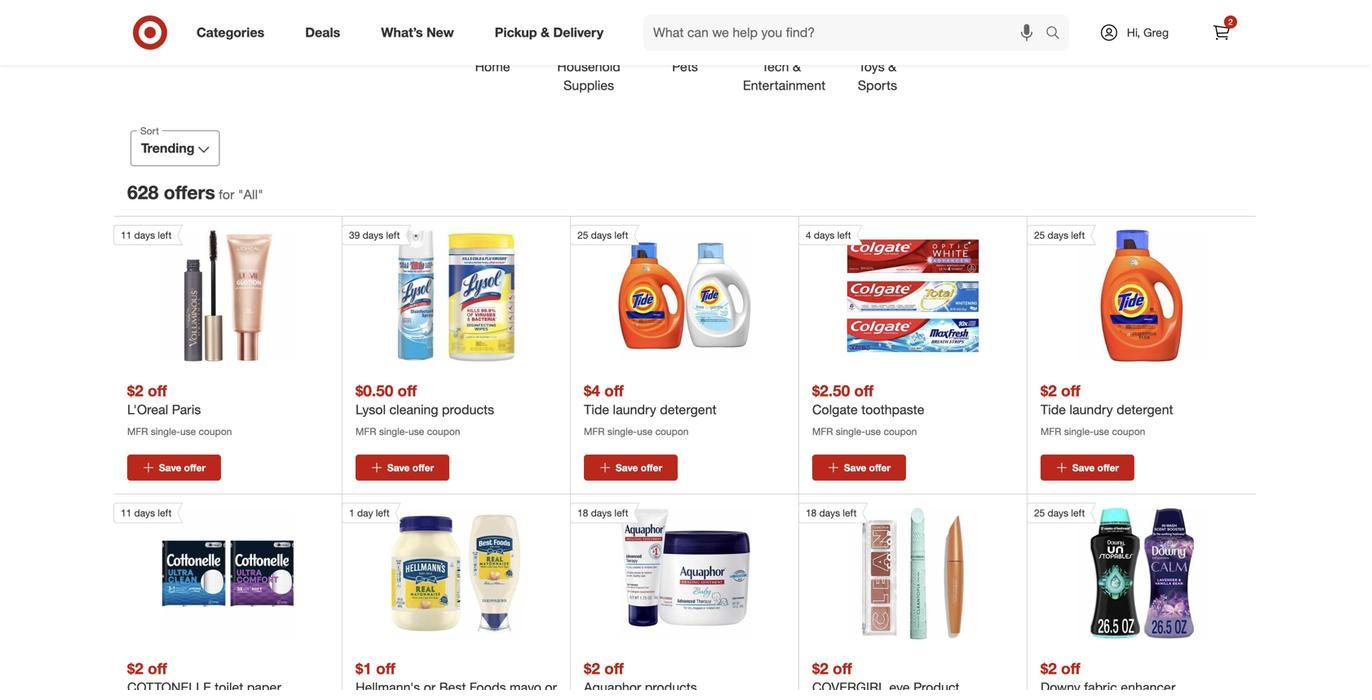 Task type: describe. For each thing, give the bounding box(es) containing it.
off inside $2 off tide laundry detergent mfr single-use coupon
[[1061, 382, 1080, 400]]

off inside $4 off tide laundry detergent mfr single-use coupon
[[604, 382, 624, 400]]

save offer button for $0.50 off lysol cleaning products mfr single-use coupon
[[356, 455, 449, 481]]

toothpaste
[[861, 402, 924, 418]]

offer right 628
[[164, 181, 205, 204]]

$2 off l'oreal paris mfr single-use coupon
[[127, 382, 232, 438]]

l'oreal
[[127, 402, 168, 418]]

tech
[[762, 59, 789, 75]]

$2 inside $2 off tide laundry detergent mfr single-use coupon
[[1041, 382, 1057, 400]]

offer for $4 off tide laundry detergent mfr single-use coupon
[[641, 462, 662, 474]]

household supplies
[[557, 59, 620, 93]]

use for $0.50 off
[[409, 426, 424, 438]]

colgate
[[812, 402, 858, 418]]

toys & sports button
[[839, 0, 916, 95]]

household supplies button
[[550, 0, 627, 95]]

offer for $2 off tide laundry detergent mfr single-use coupon
[[1097, 462, 1119, 474]]

mfr for $0.50
[[356, 426, 376, 438]]

toys
[[859, 59, 885, 75]]

single- inside $2.50 off colgate toothpaste mfr single-use coupon
[[836, 426, 865, 438]]

18 days left for third "$2 off" 'button' from the right
[[577, 507, 628, 520]]

offer for $2 off l'oreal paris mfr single-use coupon
[[184, 462, 206, 474]]

$2 inside $2 off l'oreal paris mfr single-use coupon
[[127, 382, 143, 400]]

all
[[244, 187, 258, 203]]

25 for $2 off
[[1034, 229, 1045, 241]]

$2 for first "$2 off" 'button' from the left
[[127, 660, 143, 678]]

18 days left button for third "$2 off" 'button' from the right
[[570, 503, 751, 640]]

new
[[426, 25, 454, 40]]

hi,
[[1127, 25, 1140, 40]]

18 days left button for third "$2 off" 'button' from the left
[[798, 503, 979, 640]]

$2 for fourth "$2 off" 'button'
[[1041, 660, 1057, 678]]

18 days left for third "$2 off" 'button' from the left
[[806, 507, 857, 520]]

$0.50
[[356, 382, 393, 400]]

2 11 days left button from the top
[[113, 503, 294, 640]]

3 $2 off button from the left
[[812, 645, 1014, 691]]

$2 off for third "$2 off" 'button' from the right
[[584, 660, 624, 678]]

categories
[[197, 25, 264, 40]]

39 days left button
[[342, 225, 522, 362]]

supplies
[[563, 77, 614, 93]]

offer for $0.50 off lysol cleaning products mfr single-use coupon
[[412, 462, 434, 474]]

tech & entertainment
[[743, 59, 826, 93]]

save offer button for $2 off tide laundry detergent mfr single-use coupon
[[1041, 455, 1134, 481]]

laundry for $2 off
[[1070, 402, 1113, 418]]

$2 off for fourth "$2 off" 'button'
[[1041, 660, 1080, 678]]

off inside button
[[376, 660, 395, 678]]

household
[[557, 59, 620, 75]]

what's new
[[381, 25, 454, 40]]

tech & entertainment button
[[743, 0, 826, 95]]

coupon for $0.50
[[427, 426, 460, 438]]

628 offer s for " all "
[[127, 181, 263, 204]]

use for $2 off
[[1094, 426, 1109, 438]]

11 days left for first 11 days left button from the top of the page
[[121, 229, 172, 241]]

home button
[[454, 0, 531, 95]]

offer for $2.50 off colgate toothpaste mfr single-use coupon
[[869, 462, 891, 474]]

trending
[[141, 140, 195, 156]]

1
[[349, 507, 354, 520]]

$2 for third "$2 off" 'button' from the right
[[584, 660, 600, 678]]

& for tech
[[793, 59, 801, 75]]

save offer for $4 off tide laundry detergent mfr single-use coupon
[[616, 462, 662, 474]]

4 $2 off button from the left
[[1041, 645, 1243, 691]]

11 days left for first 11 days left button from the bottom
[[121, 507, 172, 520]]

39
[[349, 229, 360, 241]]

25 days left for $2
[[1034, 229, 1085, 241]]

save offer button for $4 off tide laundry detergent mfr single-use coupon
[[584, 455, 678, 481]]

$2 for third "$2 off" 'button' from the left
[[812, 660, 828, 678]]

$2.50 off colgate toothpaste mfr single-use coupon
[[812, 382, 924, 438]]

1 $2 off button from the left
[[127, 645, 329, 691]]

for
[[219, 187, 234, 203]]

25 days left button for $4 off
[[570, 225, 751, 362]]

home
[[475, 59, 510, 75]]

detergent for $4 off
[[660, 402, 717, 418]]

2 link
[[1204, 15, 1240, 51]]

tide for $4
[[584, 402, 609, 418]]

save offer for $0.50 off lysol cleaning products mfr single-use coupon
[[387, 462, 434, 474]]

2 11 from the top
[[121, 507, 132, 520]]

What can we help you find? suggestions appear below search field
[[643, 15, 1050, 51]]

search button
[[1038, 15, 1077, 54]]

categories link
[[183, 15, 285, 51]]

18 for third "$2 off" 'button' from the left
[[806, 507, 817, 520]]

$4
[[584, 382, 600, 400]]

pickup & delivery
[[495, 25, 603, 40]]

coupon inside $2 off l'oreal paris mfr single-use coupon
[[199, 426, 232, 438]]

39 days left
[[349, 229, 400, 241]]

save offer for $2 off tide laundry detergent mfr single-use coupon
[[1072, 462, 1119, 474]]

single- for $0.50
[[379, 426, 409, 438]]

detergent for $2 off
[[1117, 402, 1173, 418]]

save for $2.50 off colgate toothpaste mfr single-use coupon
[[844, 462, 866, 474]]

toys & sports
[[858, 59, 897, 93]]

& for toys
[[888, 59, 896, 75]]

pets
[[672, 59, 698, 75]]

2 $2 off button from the left
[[584, 645, 785, 691]]

25 days left button for $2 off
[[1027, 225, 1208, 362]]

left inside "button"
[[376, 507, 390, 520]]



Task type: locate. For each thing, give the bounding box(es) containing it.
products
[[442, 402, 494, 418]]

4 save from the left
[[844, 462, 866, 474]]

save offer button
[[127, 455, 221, 481], [356, 455, 449, 481], [584, 455, 678, 481], [812, 455, 906, 481], [1041, 455, 1134, 481]]

2 save offer from the left
[[387, 462, 434, 474]]

4 days left
[[806, 229, 851, 241]]

tide inside $4 off tide laundry detergent mfr single-use coupon
[[584, 402, 609, 418]]

18 days left
[[577, 507, 628, 520], [806, 507, 857, 520]]

save for $0.50 off lysol cleaning products mfr single-use coupon
[[387, 462, 410, 474]]

single- inside $2 off l'oreal paris mfr single-use coupon
[[151, 426, 180, 438]]

laundry inside $4 off tide laundry detergent mfr single-use coupon
[[613, 402, 656, 418]]

4 single- from the left
[[836, 426, 865, 438]]

use inside $0.50 off lysol cleaning products mfr single-use coupon
[[409, 426, 424, 438]]

1 detergent from the left
[[660, 402, 717, 418]]

off inside $2 off l'oreal paris mfr single-use coupon
[[148, 382, 167, 400]]

entertainment
[[743, 77, 826, 93]]

0 horizontal spatial 18 days left
[[577, 507, 628, 520]]

mfr inside $2.50 off colgate toothpaste mfr single-use coupon
[[812, 426, 833, 438]]

18
[[577, 507, 588, 520], [806, 507, 817, 520]]

save down $2.50 off colgate toothpaste mfr single-use coupon
[[844, 462, 866, 474]]

25 days left button
[[570, 225, 751, 362], [1027, 225, 1208, 362], [1027, 503, 1208, 640]]

single- inside $4 off tide laundry detergent mfr single-use coupon
[[607, 426, 637, 438]]

save up 1 day left
[[387, 462, 410, 474]]

off inside $0.50 off lysol cleaning products mfr single-use coupon
[[398, 382, 417, 400]]

2 " from the left
[[258, 187, 263, 203]]

coupon for $4
[[655, 426, 689, 438]]

save offer button down $2 off tide laundry detergent mfr single-use coupon
[[1041, 455, 1134, 481]]

coupon for $2
[[1112, 426, 1145, 438]]

delivery
[[553, 25, 603, 40]]

laundry for $4 off
[[613, 402, 656, 418]]

what's
[[381, 25, 423, 40]]

5 save offer button from the left
[[1041, 455, 1134, 481]]

3 $2 off from the left
[[812, 660, 852, 678]]

1 horizontal spatial 18 days left button
[[798, 503, 979, 640]]

0 horizontal spatial 18
[[577, 507, 588, 520]]

save for $2 off tide laundry detergent mfr single-use coupon
[[1072, 462, 1095, 474]]

coupon
[[199, 426, 232, 438], [427, 426, 460, 438], [655, 426, 689, 438], [884, 426, 917, 438], [1112, 426, 1145, 438]]

5 use from the left
[[1094, 426, 1109, 438]]

save offer for $2.50 off colgate toothpaste mfr single-use coupon
[[844, 462, 891, 474]]

2 11 days left from the top
[[121, 507, 172, 520]]

detergent inside $2 off tide laundry detergent mfr single-use coupon
[[1117, 402, 1173, 418]]

offer down $0.50 off lysol cleaning products mfr single-use coupon
[[412, 462, 434, 474]]

off inside $2.50 off colgate toothpaste mfr single-use coupon
[[854, 382, 874, 400]]

2 save offer button from the left
[[356, 455, 449, 481]]

1 coupon from the left
[[199, 426, 232, 438]]

single- inside $0.50 off lysol cleaning products mfr single-use coupon
[[379, 426, 409, 438]]

1 horizontal spatial laundry
[[1070, 402, 1113, 418]]

coupon inside $2 off tide laundry detergent mfr single-use coupon
[[1112, 426, 1145, 438]]

1 vertical spatial 11 days left button
[[113, 503, 294, 640]]

0 vertical spatial 11
[[121, 229, 132, 241]]

mfr inside $2 off l'oreal paris mfr single-use coupon
[[127, 426, 148, 438]]

deals
[[305, 25, 340, 40]]

2 laundry from the left
[[1070, 402, 1113, 418]]

0 horizontal spatial "
[[238, 187, 244, 203]]

single- for $4
[[607, 426, 637, 438]]

0 horizontal spatial tide
[[584, 402, 609, 418]]

3 mfr from the left
[[584, 426, 605, 438]]

4 use from the left
[[865, 426, 881, 438]]

coupon inside $0.50 off lysol cleaning products mfr single-use coupon
[[427, 426, 460, 438]]

days
[[134, 229, 155, 241], [363, 229, 383, 241], [591, 229, 612, 241], [814, 229, 835, 241], [1048, 229, 1068, 241], [134, 507, 155, 520], [591, 507, 612, 520], [819, 507, 840, 520], [1048, 507, 1068, 520]]

& inside toys & sports
[[888, 59, 896, 75]]

4 save offer from the left
[[844, 462, 891, 474]]

0 horizontal spatial detergent
[[660, 402, 717, 418]]

4 $2 off from the left
[[1041, 660, 1080, 678]]

deals link
[[291, 15, 361, 51]]

sports
[[858, 77, 897, 93]]

1 day left button
[[342, 503, 522, 640]]

4
[[806, 229, 811, 241]]

lysol
[[356, 402, 386, 418]]

1 save from the left
[[159, 462, 181, 474]]

hi, greg
[[1127, 25, 1169, 40]]

single-
[[151, 426, 180, 438], [379, 426, 409, 438], [607, 426, 637, 438], [836, 426, 865, 438], [1064, 426, 1094, 438]]

use inside $2 off tide laundry detergent mfr single-use coupon
[[1094, 426, 1109, 438]]

2 tide from the left
[[1041, 402, 1066, 418]]

mfr for $2
[[1041, 426, 1061, 438]]

use inside $4 off tide laundry detergent mfr single-use coupon
[[637, 426, 653, 438]]

25 days left for $4
[[577, 229, 628, 241]]

1 " from the left
[[238, 187, 244, 203]]

2 save from the left
[[387, 462, 410, 474]]

off
[[148, 382, 167, 400], [398, 382, 417, 400], [604, 382, 624, 400], [854, 382, 874, 400], [1061, 382, 1080, 400], [148, 660, 167, 678], [376, 660, 395, 678], [604, 660, 624, 678], [833, 660, 852, 678], [1061, 660, 1080, 678]]

pickup & delivery link
[[481, 15, 624, 51]]

offer down paris at the bottom left of the page
[[184, 462, 206, 474]]

&
[[541, 25, 550, 40], [793, 59, 801, 75], [888, 59, 896, 75]]

$4 off tide laundry detergent mfr single-use coupon
[[584, 382, 717, 438]]

1 vertical spatial 11 days left
[[121, 507, 172, 520]]

$1 off
[[356, 660, 395, 678]]

2
[[1228, 17, 1233, 27]]

offer down $4 off tide laundry detergent mfr single-use coupon
[[641, 462, 662, 474]]

1 horizontal spatial 18 days left
[[806, 507, 857, 520]]

mfr inside $0.50 off lysol cleaning products mfr single-use coupon
[[356, 426, 376, 438]]

save for $4 off tide laundry detergent mfr single-use coupon
[[616, 462, 638, 474]]

4 save offer button from the left
[[812, 455, 906, 481]]

save offer down $4 off tide laundry detergent mfr single-use coupon
[[616, 462, 662, 474]]

5 save offer from the left
[[1072, 462, 1119, 474]]

detergent inside $4 off tide laundry detergent mfr single-use coupon
[[660, 402, 717, 418]]

11 days left
[[121, 229, 172, 241], [121, 507, 172, 520]]

coupon inside $2.50 off colgate toothpaste mfr single-use coupon
[[884, 426, 917, 438]]

day
[[357, 507, 373, 520]]

offer down $2 off tide laundry detergent mfr single-use coupon
[[1097, 462, 1119, 474]]

0 vertical spatial 11 days left button
[[113, 225, 294, 362]]

0 horizontal spatial 18 days left button
[[570, 503, 751, 640]]

1 horizontal spatial "
[[258, 187, 263, 203]]

offer down $2.50 off colgate toothpaste mfr single-use coupon
[[869, 462, 891, 474]]

$2 off for third "$2 off" 'button' from the left
[[812, 660, 852, 678]]

save offer down $2.50 off colgate toothpaste mfr single-use coupon
[[844, 462, 891, 474]]

1 horizontal spatial &
[[793, 59, 801, 75]]

1 horizontal spatial tide
[[1041, 402, 1066, 418]]

2 single- from the left
[[379, 426, 409, 438]]

1 laundry from the left
[[613, 402, 656, 418]]

$2 off tide laundry detergent mfr single-use coupon
[[1041, 382, 1173, 438]]

1 18 days left button from the left
[[570, 503, 751, 640]]

18 days left button
[[570, 503, 751, 640], [798, 503, 979, 640]]

& right tech
[[793, 59, 801, 75]]

save offer down $2 off tide laundry detergent mfr single-use coupon
[[1072, 462, 1119, 474]]

25 for $4 off
[[577, 229, 588, 241]]

single- for $2
[[1064, 426, 1094, 438]]

0 vertical spatial 11 days left
[[121, 229, 172, 241]]

1 horizontal spatial detergent
[[1117, 402, 1173, 418]]

pickup
[[495, 25, 537, 40]]

laundry
[[613, 402, 656, 418], [1070, 402, 1113, 418]]

tide for $2
[[1041, 402, 1066, 418]]

18 for third "$2 off" 'button' from the right
[[577, 507, 588, 520]]

$1
[[356, 660, 372, 678]]

3 save from the left
[[616, 462, 638, 474]]

1 $2 off from the left
[[127, 660, 167, 678]]

s
[[205, 181, 215, 204]]

2 horizontal spatial &
[[888, 59, 896, 75]]

1 vertical spatial 11
[[121, 507, 132, 520]]

tide inside $2 off tide laundry detergent mfr single-use coupon
[[1041, 402, 1066, 418]]

$0.50 off lysol cleaning products mfr single-use coupon
[[356, 382, 494, 438]]

11 days left button
[[113, 225, 294, 362], [113, 503, 294, 640]]

0 horizontal spatial &
[[541, 25, 550, 40]]

2 coupon from the left
[[427, 426, 460, 438]]

left
[[158, 229, 172, 241], [386, 229, 400, 241], [614, 229, 628, 241], [837, 229, 851, 241], [1071, 229, 1085, 241], [158, 507, 172, 520], [376, 507, 390, 520], [614, 507, 628, 520], [843, 507, 857, 520], [1071, 507, 1085, 520]]

mfr inside $2 off tide laundry detergent mfr single-use coupon
[[1041, 426, 1061, 438]]

laundry inside $2 off tide laundry detergent mfr single-use coupon
[[1070, 402, 1113, 418]]

mfr
[[127, 426, 148, 438], [356, 426, 376, 438], [584, 426, 605, 438], [812, 426, 833, 438], [1041, 426, 1061, 438]]

4 days left button
[[798, 225, 979, 362]]

4 coupon from the left
[[884, 426, 917, 438]]

2 use from the left
[[409, 426, 424, 438]]

detergent
[[660, 402, 717, 418], [1117, 402, 1173, 418]]

save down $4 off tide laundry detergent mfr single-use coupon
[[616, 462, 638, 474]]

save for $2 off l'oreal paris mfr single-use coupon
[[159, 462, 181, 474]]

single- inside $2 off tide laundry detergent mfr single-use coupon
[[1064, 426, 1094, 438]]

cleaning
[[389, 402, 438, 418]]

1 11 from the top
[[121, 229, 132, 241]]

5 mfr from the left
[[1041, 426, 1061, 438]]

save
[[159, 462, 181, 474], [387, 462, 410, 474], [616, 462, 638, 474], [844, 462, 866, 474], [1072, 462, 1095, 474]]

& for pickup
[[541, 25, 550, 40]]

& right toys
[[888, 59, 896, 75]]

0 horizontal spatial laundry
[[613, 402, 656, 418]]

$2.50
[[812, 382, 850, 400]]

save offer for $2 off l'oreal paris mfr single-use coupon
[[159, 462, 206, 474]]

mfr for $4
[[584, 426, 605, 438]]

tide
[[584, 402, 609, 418], [1041, 402, 1066, 418]]

save down $2 off tide laundry detergent mfr single-use coupon
[[1072, 462, 1095, 474]]

2 18 days left from the left
[[806, 507, 857, 520]]

1 save offer from the left
[[159, 462, 206, 474]]

5 save from the left
[[1072, 462, 1095, 474]]

save down $2 off l'oreal paris mfr single-use coupon
[[159, 462, 181, 474]]

pets button
[[647, 0, 723, 95]]

1 day left
[[349, 507, 390, 520]]

save offer button down $2 off l'oreal paris mfr single-use coupon
[[127, 455, 221, 481]]

mfr inside $4 off tide laundry detergent mfr single-use coupon
[[584, 426, 605, 438]]

25 days left
[[577, 229, 628, 241], [1034, 229, 1085, 241], [1034, 507, 1085, 520]]

628
[[127, 181, 159, 204]]

use
[[180, 426, 196, 438], [409, 426, 424, 438], [637, 426, 653, 438], [865, 426, 881, 438], [1094, 426, 1109, 438]]

use inside $2 off l'oreal paris mfr single-use coupon
[[180, 426, 196, 438]]

save offer down paris at the bottom left of the page
[[159, 462, 206, 474]]

2 $2 off from the left
[[584, 660, 624, 678]]

3 coupon from the left
[[655, 426, 689, 438]]

save offer button for $2.50 off colgate toothpaste mfr single-use coupon
[[812, 455, 906, 481]]

2 mfr from the left
[[356, 426, 376, 438]]

1 single- from the left
[[151, 426, 180, 438]]

1 mfr from the left
[[127, 426, 148, 438]]

search
[[1038, 26, 1077, 42]]

$2 off button
[[127, 645, 329, 691], [584, 645, 785, 691], [812, 645, 1014, 691], [1041, 645, 1243, 691]]

use for $4 off
[[637, 426, 653, 438]]

3 single- from the left
[[607, 426, 637, 438]]

$2
[[127, 382, 143, 400], [1041, 382, 1057, 400], [127, 660, 143, 678], [584, 660, 600, 678], [812, 660, 828, 678], [1041, 660, 1057, 678]]

2 detergent from the left
[[1117, 402, 1173, 418]]

save offer button down $4 off tide laundry detergent mfr single-use coupon
[[584, 455, 678, 481]]

1 horizontal spatial 18
[[806, 507, 817, 520]]

3 save offer button from the left
[[584, 455, 678, 481]]

paris
[[172, 402, 201, 418]]

save offer
[[159, 462, 206, 474], [387, 462, 434, 474], [616, 462, 662, 474], [844, 462, 891, 474], [1072, 462, 1119, 474]]

25
[[577, 229, 588, 241], [1034, 229, 1045, 241], [1034, 507, 1045, 520]]

save offer down cleaning
[[387, 462, 434, 474]]

4 mfr from the left
[[812, 426, 833, 438]]

3 use from the left
[[637, 426, 653, 438]]

1 use from the left
[[180, 426, 196, 438]]

greg
[[1143, 25, 1169, 40]]

& inside 'tech & entertainment'
[[793, 59, 801, 75]]

& right pickup
[[541, 25, 550, 40]]

1 11 days left button from the top
[[113, 225, 294, 362]]

use inside $2.50 off colgate toothpaste mfr single-use coupon
[[865, 426, 881, 438]]

"
[[238, 187, 244, 203], [258, 187, 263, 203]]

5 coupon from the left
[[1112, 426, 1145, 438]]

11
[[121, 229, 132, 241], [121, 507, 132, 520]]

$2 off for first "$2 off" 'button' from the left
[[127, 660, 167, 678]]

$1 off button
[[356, 645, 557, 691]]

what's new link
[[367, 15, 474, 51]]

2 18 from the left
[[806, 507, 817, 520]]

coupon inside $4 off tide laundry detergent mfr single-use coupon
[[655, 426, 689, 438]]

1 18 days left from the left
[[577, 507, 628, 520]]

2 18 days left button from the left
[[798, 503, 979, 640]]

1 tide from the left
[[584, 402, 609, 418]]

1 save offer button from the left
[[127, 455, 221, 481]]

5 single- from the left
[[1064, 426, 1094, 438]]

save offer button down $2.50 off colgate toothpaste mfr single-use coupon
[[812, 455, 906, 481]]

save offer button up 1 day left
[[356, 455, 449, 481]]

offer
[[164, 181, 205, 204], [184, 462, 206, 474], [412, 462, 434, 474], [641, 462, 662, 474], [869, 462, 891, 474], [1097, 462, 1119, 474]]

$2 off
[[127, 660, 167, 678], [584, 660, 624, 678], [812, 660, 852, 678], [1041, 660, 1080, 678]]

1 18 from the left
[[577, 507, 588, 520]]

trending button
[[130, 131, 220, 166]]

save offer button for $2 off l'oreal paris mfr single-use coupon
[[127, 455, 221, 481]]

1 11 days left from the top
[[121, 229, 172, 241]]

3 save offer from the left
[[616, 462, 662, 474]]



Task type: vqa. For each thing, say whether or not it's contained in the screenshot.
RATTAN
no



